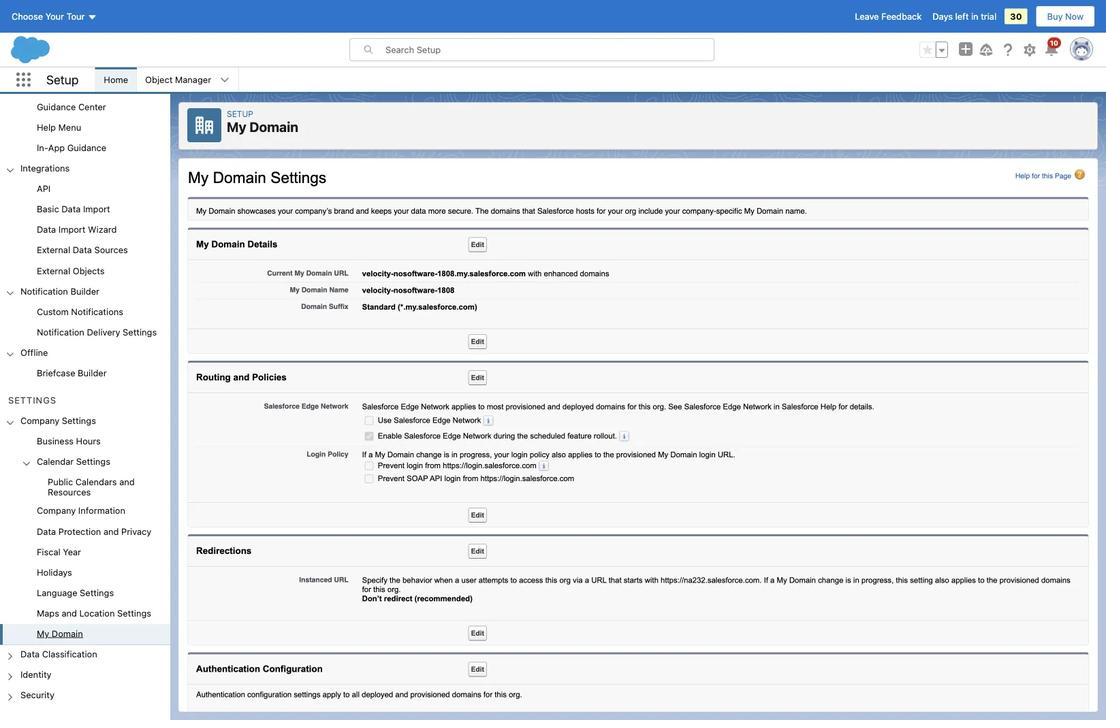 Task type: describe. For each thing, give the bounding box(es) containing it.
custom notifications link
[[37, 307, 123, 319]]

group for company settings
[[0, 433, 170, 646]]

security link
[[20, 691, 54, 703]]

external objects
[[37, 266, 105, 276]]

group containing guidance center
[[0, 77, 170, 159]]

in-app guidance link
[[37, 143, 106, 155]]

guidance center
[[37, 102, 106, 112]]

briefcase
[[37, 368, 75, 379]]

tour
[[67, 11, 85, 21]]

data import wizard
[[37, 225, 117, 235]]

basic data import
[[37, 204, 110, 215]]

days left in trial
[[933, 11, 997, 21]]

in-
[[37, 143, 48, 153]]

identity link
[[20, 670, 52, 683]]

sources
[[94, 245, 128, 256]]

home link
[[96, 67, 136, 92]]

fiscal year
[[37, 547, 81, 558]]

language
[[37, 588, 77, 599]]

data protection and privacy
[[37, 527, 151, 537]]

basic
[[37, 204, 59, 215]]

public calendars and resources link
[[48, 478, 170, 498]]

integrations tree item
[[0, 159, 170, 282]]

location
[[79, 609, 115, 619]]

builder for notification builder
[[71, 286, 99, 297]]

domain inside tree item
[[52, 629, 83, 640]]

and for calendars
[[119, 478, 135, 488]]

settings up the "company settings"
[[8, 396, 57, 406]]

center
[[78, 102, 106, 112]]

group for integrations
[[0, 180, 170, 282]]

group for notification builder
[[0, 303, 170, 344]]

calendar
[[37, 457, 74, 468]]

manager
[[175, 75, 211, 85]]

language settings link
[[37, 588, 114, 601]]

object
[[145, 75, 173, 85]]

language settings
[[37, 588, 114, 599]]

choose your tour
[[12, 11, 85, 21]]

data for import
[[37, 225, 56, 235]]

calendars
[[75, 478, 117, 488]]

offline link
[[20, 348, 48, 360]]

notification for notification builder
[[20, 286, 68, 297]]

30
[[1011, 11, 1022, 21]]

data import wizard link
[[37, 225, 117, 237]]

adoption assistance image
[[0, 77, 170, 98]]

buy now
[[1048, 11, 1084, 21]]

home
[[104, 75, 128, 85]]

fiscal
[[37, 547, 60, 558]]

my domain
[[37, 629, 83, 640]]

resources
[[48, 488, 91, 498]]

classification
[[42, 650, 97, 660]]

company settings link
[[20, 416, 96, 429]]

data protection and privacy link
[[37, 527, 151, 539]]

settings inside maps and location settings link
[[117, 609, 151, 619]]

calendar settings link
[[37, 457, 110, 470]]

domain inside setup my domain
[[249, 119, 298, 135]]

security
[[20, 691, 54, 701]]

public
[[48, 478, 73, 488]]

wizard
[[88, 225, 117, 235]]

briefcase builder link
[[37, 368, 107, 381]]

notification for notification delivery settings
[[37, 327, 84, 338]]

notification delivery settings
[[37, 327, 157, 338]]

setup for setup
[[46, 72, 79, 87]]

maps and location settings link
[[37, 609, 151, 621]]

settings inside calendar settings link
[[76, 457, 110, 468]]

offline tree item
[[0, 344, 170, 385]]

my domain tree item
[[0, 625, 170, 646]]

integrations link
[[20, 163, 70, 176]]

data up data import wizard
[[61, 204, 81, 215]]

business hours link
[[37, 437, 101, 449]]

app
[[48, 143, 65, 153]]

my inside setup my domain
[[227, 119, 246, 135]]

company settings
[[20, 416, 96, 427]]

maps and location settings
[[37, 609, 151, 619]]

setup link
[[227, 109, 253, 119]]

object manager link
[[137, 67, 219, 92]]

api link
[[37, 184, 51, 196]]

identity
[[20, 670, 52, 681]]

notifications
[[71, 307, 123, 317]]

in-app guidance
[[37, 143, 106, 153]]

custom
[[37, 307, 69, 317]]

hours
[[76, 437, 101, 447]]



Task type: locate. For each thing, give the bounding box(es) containing it.
company up business
[[20, 416, 59, 427]]

leave feedback link
[[855, 11, 922, 21]]

holidays link
[[37, 568, 72, 580]]

company inside company settings link
[[20, 416, 59, 427]]

0 vertical spatial and
[[119, 478, 135, 488]]

1 horizontal spatial and
[[104, 527, 119, 537]]

and for protection
[[104, 527, 119, 537]]

menu
[[58, 122, 81, 133]]

help menu
[[37, 122, 81, 133]]

0 vertical spatial company
[[20, 416, 59, 427]]

external
[[37, 245, 70, 256], [37, 266, 70, 276]]

10 button
[[1044, 37, 1062, 58]]

group containing business hours
[[0, 433, 170, 646]]

object manager
[[145, 75, 211, 85]]

external objects link
[[37, 266, 105, 278]]

leave
[[855, 11, 879, 21]]

external inside the external data sources link
[[37, 245, 70, 256]]

company information
[[37, 506, 125, 517]]

1 vertical spatial domain
[[52, 629, 83, 640]]

1 external from the top
[[37, 245, 70, 256]]

left
[[956, 11, 969, 21]]

domain down setup link
[[249, 119, 298, 135]]

builder for briefcase builder
[[78, 368, 107, 379]]

builder inside tree item
[[71, 286, 99, 297]]

calendar settings
[[37, 457, 110, 468]]

Search Setup text field
[[386, 39, 714, 61]]

external for external data sources
[[37, 245, 70, 256]]

and inside data protection and privacy link
[[104, 527, 119, 537]]

my inside tree item
[[37, 629, 49, 640]]

import down basic data import link
[[58, 225, 86, 235]]

1 vertical spatial my
[[37, 629, 49, 640]]

data classification link
[[20, 650, 97, 662]]

0 vertical spatial guidance
[[37, 102, 76, 112]]

setup tree tree
[[0, 0, 170, 721]]

company for company information
[[37, 506, 76, 517]]

1 vertical spatial setup
[[227, 109, 253, 119]]

settings up location
[[80, 588, 114, 599]]

data up fiscal
[[37, 527, 56, 537]]

external data sources
[[37, 245, 128, 256]]

my down maps
[[37, 629, 49, 640]]

0 vertical spatial builder
[[71, 286, 99, 297]]

group containing custom notifications
[[0, 303, 170, 344]]

and down language settings link
[[62, 609, 77, 619]]

business
[[37, 437, 74, 447]]

days
[[933, 11, 953, 21]]

company down resources
[[37, 506, 76, 517]]

1 horizontal spatial my
[[227, 119, 246, 135]]

1 vertical spatial guidance
[[67, 143, 106, 153]]

0 vertical spatial external
[[37, 245, 70, 256]]

information
[[78, 506, 125, 517]]

guidance down menu
[[67, 143, 106, 153]]

my
[[227, 119, 246, 135], [37, 629, 49, 640]]

2 external from the top
[[37, 266, 70, 276]]

1 vertical spatial and
[[104, 527, 119, 537]]

calendar settings tree item
[[0, 453, 170, 502]]

protection
[[58, 527, 101, 537]]

setup inside setup my domain
[[227, 109, 253, 119]]

company inside company information link
[[37, 506, 76, 517]]

settings inside notification delivery settings link
[[123, 327, 157, 338]]

company for company settings
[[20, 416, 59, 427]]

integrations
[[20, 163, 70, 174]]

external up external objects
[[37, 245, 70, 256]]

company settings tree item
[[0, 412, 170, 646]]

1 vertical spatial builder
[[78, 368, 107, 379]]

2 vertical spatial and
[[62, 609, 77, 619]]

delivery
[[87, 327, 120, 338]]

feedback
[[882, 11, 922, 21]]

and inside public calendars and resources
[[119, 478, 135, 488]]

notification builder
[[20, 286, 99, 297]]

leave feedback
[[855, 11, 922, 21]]

api
[[37, 184, 51, 194]]

fiscal year link
[[37, 547, 81, 560]]

1 horizontal spatial setup
[[227, 109, 253, 119]]

holidays
[[37, 568, 72, 578]]

data down data import wizard link
[[73, 245, 92, 256]]

group
[[920, 42, 948, 58], [0, 77, 170, 159], [0, 180, 170, 282], [0, 303, 170, 344], [0, 433, 170, 646]]

setup my domain
[[227, 109, 298, 135]]

0 horizontal spatial and
[[62, 609, 77, 619]]

objects
[[73, 266, 105, 276]]

settings up calendars
[[76, 457, 110, 468]]

settings
[[123, 327, 157, 338], [8, 396, 57, 406], [62, 416, 96, 427], [76, 457, 110, 468], [80, 588, 114, 599], [117, 609, 151, 619]]

fiscal year tree item
[[0, 543, 170, 564]]

1 vertical spatial external
[[37, 266, 70, 276]]

builder right briefcase
[[78, 368, 107, 379]]

and down information
[[104, 527, 119, 537]]

notification builder link
[[20, 286, 99, 299]]

and right calendars
[[119, 478, 135, 488]]

settings right delivery
[[123, 327, 157, 338]]

settings inside language settings link
[[80, 588, 114, 599]]

buy now button
[[1036, 5, 1096, 27]]

0 vertical spatial notification
[[20, 286, 68, 297]]

2 horizontal spatial and
[[119, 478, 135, 488]]

help menu link
[[37, 122, 81, 135]]

notification up the custom
[[20, 286, 68, 297]]

builder inside offline tree item
[[78, 368, 107, 379]]

trial
[[981, 11, 997, 21]]

in
[[972, 11, 979, 21]]

data inside company settings tree item
[[37, 527, 56, 537]]

1 horizontal spatial domain
[[249, 119, 298, 135]]

choose your tour button
[[11, 5, 98, 27]]

choose
[[12, 11, 43, 21]]

your
[[45, 11, 64, 21]]

setup for setup my domain
[[227, 109, 253, 119]]

and inside maps and location settings link
[[62, 609, 77, 619]]

setup
[[46, 72, 79, 87], [227, 109, 253, 119]]

data down basic
[[37, 225, 56, 235]]

data
[[61, 204, 81, 215], [37, 225, 56, 235], [73, 245, 92, 256], [37, 527, 56, 537], [20, 650, 40, 660]]

now
[[1066, 11, 1084, 21]]

briefcase builder
[[37, 368, 107, 379]]

basic data import link
[[37, 204, 110, 217]]

settings up hours
[[62, 416, 96, 427]]

data for classification
[[20, 650, 40, 660]]

domain up the 'classification'
[[52, 629, 83, 640]]

0 horizontal spatial my
[[37, 629, 49, 640]]

notification
[[20, 286, 68, 297], [37, 327, 84, 338]]

guidance center link
[[37, 102, 106, 114]]

notification down the custom
[[37, 327, 84, 338]]

external up notification builder
[[37, 266, 70, 276]]

public calendars and resources
[[48, 478, 135, 498]]

builder down objects
[[71, 286, 99, 297]]

external for external objects
[[37, 266, 70, 276]]

1 vertical spatial import
[[58, 225, 86, 235]]

settings right location
[[117, 609, 151, 619]]

guidance up help menu
[[37, 102, 76, 112]]

group containing api
[[0, 180, 170, 282]]

my domain link
[[37, 629, 83, 642]]

data for protection
[[37, 527, 56, 537]]

settings inside company settings link
[[62, 416, 96, 427]]

company information link
[[37, 506, 125, 519]]

external inside external objects link
[[37, 266, 70, 276]]

my down setup link
[[227, 119, 246, 135]]

0 horizontal spatial setup
[[46, 72, 79, 87]]

domain
[[249, 119, 298, 135], [52, 629, 83, 640]]

0 vertical spatial domain
[[249, 119, 298, 135]]

notification delivery settings link
[[37, 327, 157, 340]]

import
[[83, 204, 110, 215], [58, 225, 86, 235]]

0 horizontal spatial domain
[[52, 629, 83, 640]]

0 vertical spatial setup
[[46, 72, 79, 87]]

1 vertical spatial notification
[[37, 327, 84, 338]]

business hours
[[37, 437, 101, 447]]

import up wizard
[[83, 204, 110, 215]]

10
[[1051, 39, 1059, 47]]

0 vertical spatial my
[[227, 119, 246, 135]]

year
[[63, 547, 81, 558]]

data classification
[[20, 650, 97, 660]]

company
[[20, 416, 59, 427], [37, 506, 76, 517]]

external data sources link
[[37, 245, 128, 258]]

help
[[37, 122, 56, 133]]

notification builder tree item
[[0, 282, 170, 344]]

custom notifications
[[37, 307, 123, 317]]

privacy
[[121, 527, 151, 537]]

offline
[[20, 348, 48, 358]]

maps
[[37, 609, 59, 619]]

1 vertical spatial company
[[37, 506, 76, 517]]

0 vertical spatial import
[[83, 204, 110, 215]]

data up identity
[[20, 650, 40, 660]]



Task type: vqa. For each thing, say whether or not it's contained in the screenshot.
Sales Cloud Einstein Assessor
no



